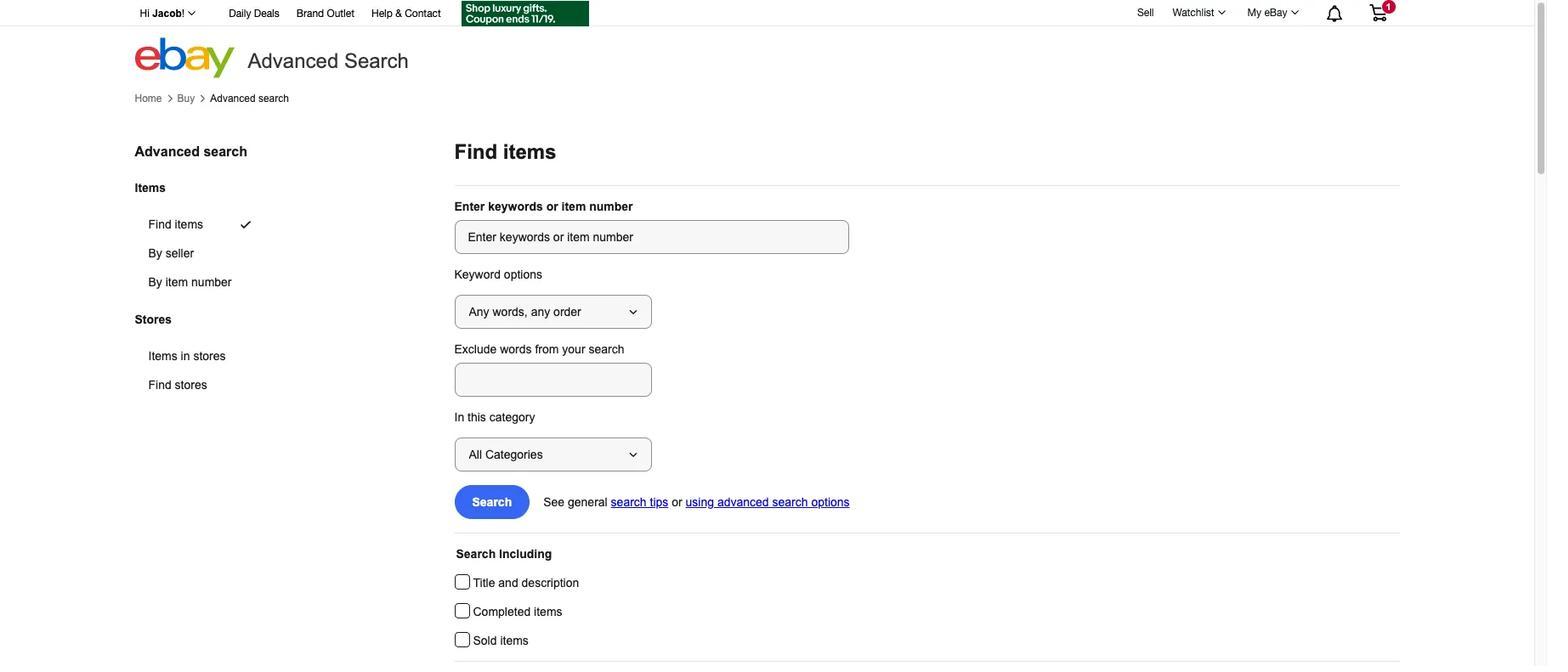 Task type: vqa. For each thing, say whether or not it's contained in the screenshot.
Akai Professional MPK Mini PLUS 37-Key USB / MIDI Controller 8 Drums pad ( 195936550156 )
no



Task type: describe. For each thing, give the bounding box(es) containing it.
Exclude words from your search text field
[[455, 363, 652, 397]]

and
[[499, 577, 519, 590]]

in
[[181, 350, 190, 364]]

find stores link
[[135, 371, 267, 400]]

hi
[[140, 8, 150, 20]]

by seller link
[[135, 239, 273, 268]]

search left tips
[[611, 496, 647, 509]]

from
[[535, 343, 559, 356]]

general
[[568, 496, 608, 509]]

search down advanced search
[[258, 93, 289, 105]]

account navigation
[[131, 0, 1400, 29]]

0 vertical spatial advanced search
[[210, 93, 289, 105]]

watchlist
[[1173, 7, 1215, 19]]

home link
[[135, 93, 162, 105]]

enter keywords or item number
[[455, 200, 633, 213]]

search for search including
[[456, 548, 496, 561]]

2 vertical spatial advanced
[[135, 145, 200, 159]]

0 vertical spatial advanced
[[248, 49, 339, 72]]

words
[[500, 343, 532, 356]]

1 vertical spatial advanced
[[210, 93, 256, 105]]

title
[[473, 577, 495, 590]]

completed
[[473, 606, 531, 619]]

sell
[[1138, 6, 1155, 18]]

contact
[[405, 8, 441, 20]]

advanced search
[[248, 49, 409, 72]]

items in stores
[[148, 350, 226, 364]]

by seller
[[148, 247, 194, 260]]

daily deals
[[229, 8, 280, 20]]

items up enter keywords or item number
[[503, 140, 557, 163]]

enter
[[455, 200, 485, 213]]

0 vertical spatial find
[[455, 140, 498, 163]]

1 vertical spatial advanced search
[[135, 145, 248, 159]]

completed items
[[473, 606, 563, 619]]

brand outlet link
[[297, 5, 355, 24]]

in this category
[[455, 411, 535, 424]]

search right your
[[589, 343, 625, 356]]

home
[[135, 93, 162, 105]]

sold
[[473, 634, 497, 648]]

by item number link
[[135, 268, 273, 297]]

keyword options
[[455, 268, 543, 282]]

daily
[[229, 8, 251, 20]]

1 vertical spatial or
[[672, 496, 683, 509]]

in
[[455, 411, 465, 424]]

help & contact
[[372, 8, 441, 20]]

hi jacob !
[[140, 8, 185, 20]]

find for find items link
[[148, 218, 172, 232]]

items down description
[[534, 606, 563, 619]]

by for by seller
[[148, 247, 162, 260]]

0 horizontal spatial or
[[547, 200, 558, 213]]

sell link
[[1130, 6, 1162, 18]]

daily deals link
[[229, 5, 280, 24]]



Task type: locate. For each thing, give the bounding box(es) containing it.
find up enter
[[455, 140, 498, 163]]

search down advanced search link
[[204, 145, 248, 159]]

outlet
[[327, 8, 355, 20]]

see general search tips or using advanced search options
[[544, 496, 850, 509]]

0 vertical spatial stores
[[193, 350, 226, 364]]

by for by item number
[[148, 276, 162, 289]]

or
[[547, 200, 558, 213], [672, 496, 683, 509]]

1 horizontal spatial number
[[590, 200, 633, 213]]

1 link
[[1360, 0, 1398, 25]]

number up enter keywords or item number text field
[[590, 200, 633, 213]]

stores
[[193, 350, 226, 364], [175, 379, 207, 392]]

deals
[[254, 8, 280, 20]]

item down the seller on the top left of the page
[[166, 276, 188, 289]]

description
[[522, 577, 579, 590]]

stores down items in stores
[[175, 379, 207, 392]]

advanced right buy link
[[210, 93, 256, 105]]

or right tips
[[672, 496, 683, 509]]

search inside button
[[472, 496, 512, 509]]

exclude words from your search
[[455, 343, 625, 356]]

help & contact link
[[372, 5, 441, 24]]

category
[[490, 411, 535, 424]]

0 vertical spatial or
[[547, 200, 558, 213]]

get the coupon image
[[462, 1, 589, 26]]

by left the seller on the top left of the page
[[148, 247, 162, 260]]

by inside 'link'
[[148, 247, 162, 260]]

stores right in
[[193, 350, 226, 364]]

1 vertical spatial by
[[148, 276, 162, 289]]

banner
[[131, 0, 1400, 78]]

find items
[[455, 140, 557, 163], [148, 218, 203, 232]]

0 vertical spatial number
[[590, 200, 633, 213]]

items for items
[[135, 181, 166, 194]]

exclude
[[455, 343, 497, 356]]

1 vertical spatial items
[[148, 350, 178, 364]]

search right advanced
[[773, 496, 808, 509]]

1 vertical spatial options
[[812, 496, 850, 509]]

items up find items link
[[135, 181, 166, 194]]

search for search button
[[472, 496, 512, 509]]

keywords
[[488, 200, 543, 213]]

search
[[258, 93, 289, 105], [204, 145, 248, 159], [589, 343, 625, 356], [611, 496, 647, 509], [773, 496, 808, 509]]

keyword
[[455, 268, 501, 282]]

find up by seller
[[148, 218, 172, 232]]

banner containing sell
[[131, 0, 1400, 78]]

advanced search right buy at the top left of page
[[210, 93, 289, 105]]

1 horizontal spatial or
[[672, 496, 683, 509]]

items left in
[[148, 350, 178, 364]]

search including
[[456, 548, 552, 561]]

number
[[590, 200, 633, 213], [191, 276, 232, 289]]

including
[[499, 548, 552, 561]]

1 vertical spatial search
[[472, 496, 512, 509]]

0 vertical spatial item
[[562, 200, 586, 213]]

advanced down brand
[[248, 49, 339, 72]]

search
[[344, 49, 409, 72], [472, 496, 512, 509], [456, 548, 496, 561]]

using advanced search options link
[[686, 496, 850, 509]]

search button
[[455, 486, 530, 520]]

find items up keywords
[[455, 140, 557, 163]]

help
[[372, 8, 393, 20]]

ebay
[[1265, 7, 1288, 19]]

advanced search
[[210, 93, 289, 105], [135, 145, 248, 159]]

seller
[[166, 247, 194, 260]]

find stores
[[148, 379, 207, 392]]

brand
[[297, 8, 324, 20]]

1 vertical spatial number
[[191, 276, 232, 289]]

1 vertical spatial find
[[148, 218, 172, 232]]

0 horizontal spatial options
[[504, 268, 543, 282]]

jacob
[[152, 8, 182, 20]]

options
[[504, 268, 543, 282], [812, 496, 850, 509]]

my ebay
[[1248, 7, 1288, 19]]

my ebay link
[[1239, 3, 1307, 23]]

stores
[[135, 313, 172, 326]]

by down by seller
[[148, 276, 162, 289]]

by
[[148, 247, 162, 260], [148, 276, 162, 289]]

2 vertical spatial find
[[148, 379, 172, 392]]

0 horizontal spatial item
[[166, 276, 188, 289]]

search tips link
[[611, 496, 669, 509]]

items
[[503, 140, 557, 163], [175, 218, 203, 232], [534, 606, 563, 619], [500, 634, 529, 648]]

1
[[1387, 2, 1392, 12]]

item right keywords
[[562, 200, 586, 213]]

1 horizontal spatial find items
[[455, 140, 557, 163]]

1 vertical spatial find items
[[148, 218, 203, 232]]

1 by from the top
[[148, 247, 162, 260]]

stores inside 'link'
[[175, 379, 207, 392]]

search up title
[[456, 548, 496, 561]]

advanced search down buy at the top left of page
[[135, 145, 248, 159]]

or right keywords
[[547, 200, 558, 213]]

buy link
[[177, 93, 195, 105]]

watchlist link
[[1164, 3, 1234, 23]]

find down items in stores
[[148, 379, 172, 392]]

search down the help
[[344, 49, 409, 72]]

brand outlet
[[297, 8, 355, 20]]

!
[[182, 8, 185, 20]]

2 vertical spatial search
[[456, 548, 496, 561]]

this
[[468, 411, 486, 424]]

find items link
[[135, 210, 273, 239]]

items for items in stores
[[148, 350, 178, 364]]

by item number
[[148, 276, 232, 289]]

0 vertical spatial search
[[344, 49, 409, 72]]

1 vertical spatial stores
[[175, 379, 207, 392]]

buy
[[177, 93, 195, 105]]

0 vertical spatial items
[[135, 181, 166, 194]]

1 vertical spatial item
[[166, 276, 188, 289]]

find inside 'link'
[[148, 379, 172, 392]]

advanced search link
[[210, 93, 289, 105]]

find for find stores 'link'
[[148, 379, 172, 392]]

item
[[562, 200, 586, 213], [166, 276, 188, 289]]

find
[[455, 140, 498, 163], [148, 218, 172, 232], [148, 379, 172, 392]]

find items up the seller on the top left of the page
[[148, 218, 203, 232]]

advanced
[[248, 49, 339, 72], [210, 93, 256, 105], [135, 145, 200, 159]]

items down "completed items"
[[500, 634, 529, 648]]

items in stores link
[[135, 342, 267, 371]]

number down by seller 'link'
[[191, 276, 232, 289]]

Enter keywords or item number text field
[[455, 220, 849, 254]]

0 horizontal spatial number
[[191, 276, 232, 289]]

0 horizontal spatial find items
[[148, 218, 203, 232]]

advanced down buy at the top left of page
[[135, 145, 200, 159]]

1 horizontal spatial options
[[812, 496, 850, 509]]

tips
[[650, 496, 669, 509]]

1 horizontal spatial item
[[562, 200, 586, 213]]

see
[[544, 496, 565, 509]]

sold items
[[473, 634, 529, 648]]

&
[[396, 8, 402, 20]]

items up the seller on the top left of the page
[[175, 218, 203, 232]]

my
[[1248, 7, 1262, 19]]

0 vertical spatial find items
[[455, 140, 557, 163]]

0 vertical spatial options
[[504, 268, 543, 282]]

0 vertical spatial by
[[148, 247, 162, 260]]

title and description
[[473, 577, 579, 590]]

2 by from the top
[[148, 276, 162, 289]]

items
[[135, 181, 166, 194], [148, 350, 178, 364]]

your
[[562, 343, 586, 356]]

advanced
[[718, 496, 769, 509]]

search up search including
[[472, 496, 512, 509]]

using
[[686, 496, 714, 509]]



